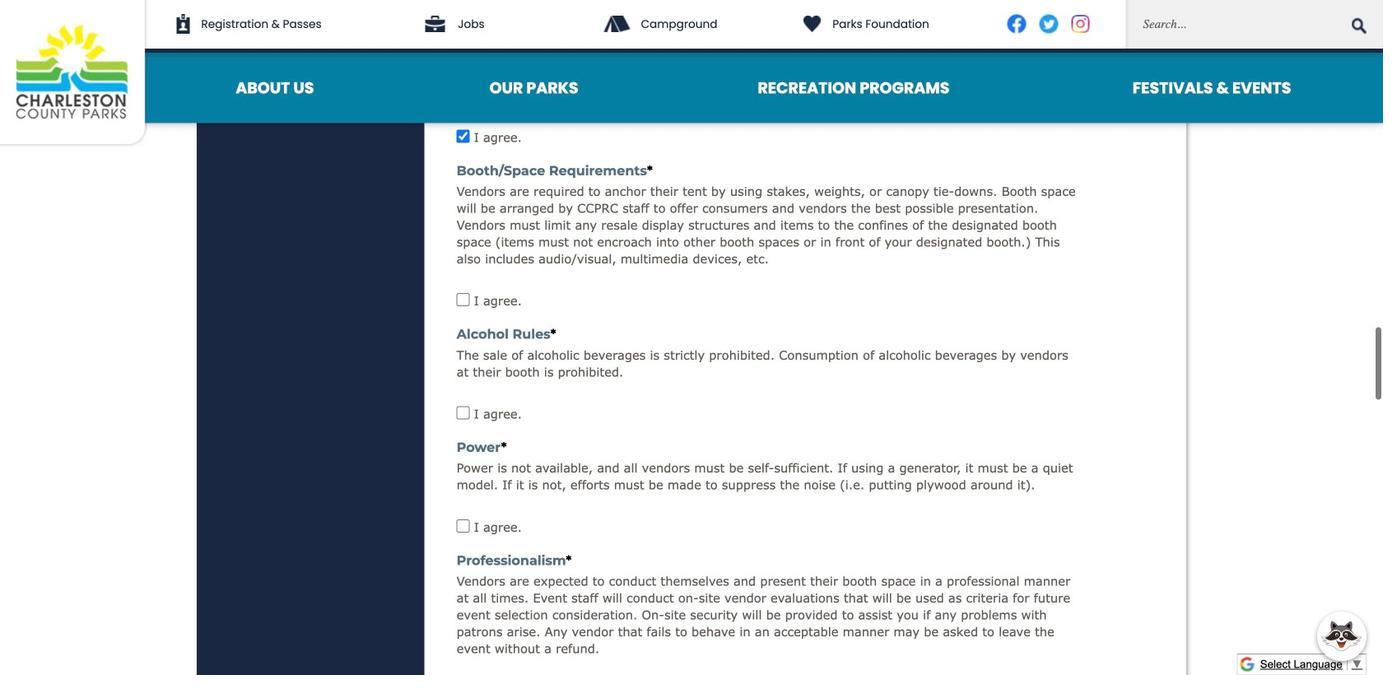 Task type: describe. For each thing, give the bounding box(es) containing it.
2 menu item from the left
[[402, 53, 667, 123]]

home page image
[[0, 0, 148, 147]]

4 menu item from the left
[[1041, 53, 1384, 123]]



Task type: vqa. For each thing, say whether or not it's contained in the screenshot.
e.g. Hamburgers and Fries; Regular and Large; $4 and $3 text box
no



Task type: locate. For each thing, give the bounding box(es) containing it.
None checkbox
[[457, 130, 470, 143], [457, 520, 470, 533], [457, 130, 470, 143], [457, 520, 470, 533]]

1 menu item from the left
[[148, 53, 402, 123]]

3 menu item from the left
[[667, 53, 1041, 123]]

Search... text field
[[1126, 0, 1384, 49]]

search image
[[1352, 18, 1367, 34]]

menu
[[148, 53, 1384, 123]]

menu item
[[148, 53, 402, 123], [402, 53, 667, 123], [667, 53, 1041, 123], [1041, 53, 1384, 123]]

None checkbox
[[457, 293, 470, 307], [457, 406, 470, 420], [457, 293, 470, 307], [457, 406, 470, 420]]



